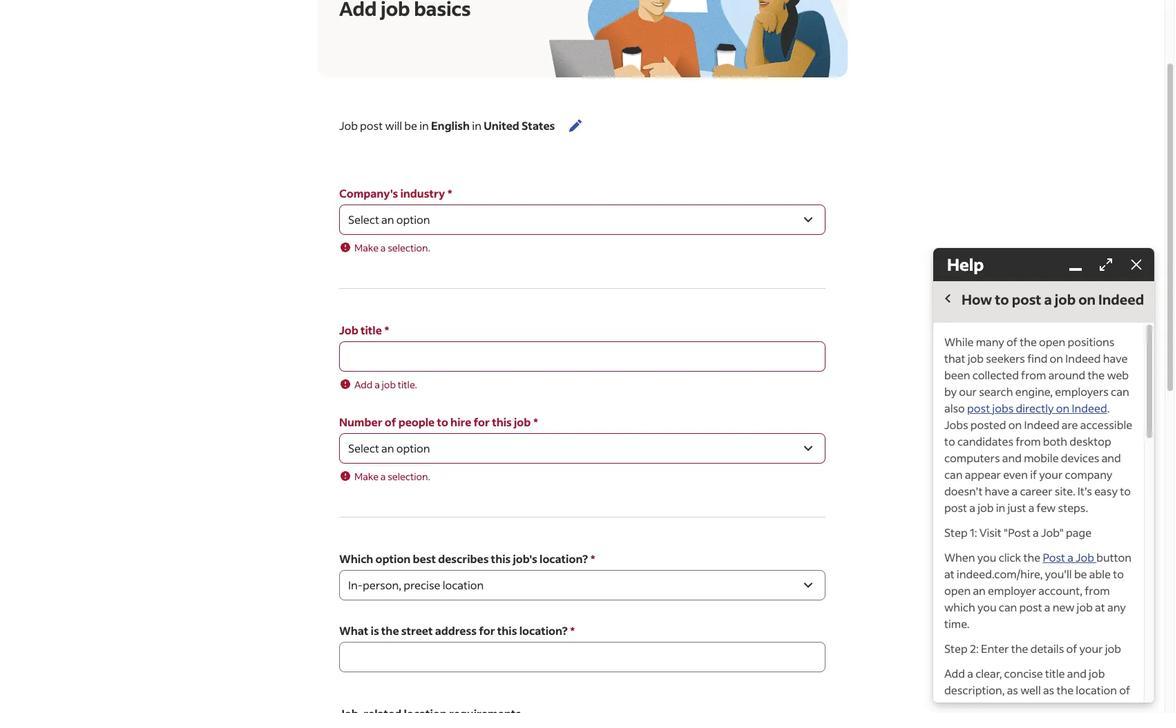 Task type: vqa. For each thing, say whether or not it's contained in the screenshot.
Continue button
no



Task type: locate. For each thing, give the bounding box(es) containing it.
post
[[360, 118, 383, 133], [1012, 290, 1042, 308], [968, 401, 990, 415], [945, 500, 968, 515], [1020, 600, 1043, 614]]

1 horizontal spatial at
[[1095, 600, 1106, 614]]

0 vertical spatial title
[[361, 323, 382, 337]]

post down employer
[[1020, 600, 1043, 614]]

2 vertical spatial job
[[1076, 550, 1095, 565]]

make down company's
[[355, 241, 379, 254]]

steps.
[[1058, 500, 1089, 515]]

to right 'how'
[[995, 290, 1009, 308]]

error image
[[339, 241, 352, 254], [339, 470, 352, 482]]

as
[[1007, 683, 1019, 697], [1043, 683, 1055, 697]]

from up 'engine,'
[[1021, 368, 1047, 382]]

and inside add a clear, concise title and job description, as well as the location of your job. the job details you provi
[[1067, 666, 1087, 681]]

2:
[[970, 641, 979, 656]]

make
[[355, 241, 379, 254], [355, 470, 379, 483]]

mobile
[[1024, 451, 1059, 465]]

details
[[1031, 641, 1064, 656], [1031, 699, 1065, 713]]

1 vertical spatial open
[[945, 583, 971, 598]]

be
[[404, 118, 417, 133], [1074, 567, 1087, 581]]

appear
[[965, 467, 1001, 482]]

0 vertical spatial open
[[1039, 334, 1066, 349]]

on down jobs
[[1009, 417, 1022, 432]]

clear,
[[976, 666, 1002, 681]]

2 make a selection. from the top
[[355, 470, 430, 483]]

post a job link
[[1043, 550, 1097, 565]]

post down doesn't
[[945, 500, 968, 515]]

of
[[1007, 334, 1018, 349], [385, 415, 396, 429], [1067, 641, 1078, 656], [1120, 683, 1131, 697]]

2 selection. from the top
[[388, 470, 430, 483]]

details inside add a clear, concise title and job description, as well as the location of your job. the job details you provi
[[1031, 699, 1065, 713]]

1 vertical spatial have
[[985, 484, 1010, 498]]

0 horizontal spatial at
[[945, 567, 955, 581]]

2 vertical spatial your
[[945, 699, 968, 713]]

selection. down company's industry *
[[388, 241, 430, 254]]

step left 1:
[[945, 525, 968, 540]]

0 horizontal spatial add
[[355, 378, 373, 391]]

1 vertical spatial title
[[1046, 666, 1065, 681]]

1 horizontal spatial your
[[1040, 467, 1063, 482]]

1 make a selection. from the top
[[355, 241, 430, 254]]

have
[[1103, 351, 1128, 366], [985, 484, 1010, 498]]

1 horizontal spatial be
[[1074, 567, 1087, 581]]

2 error image from the top
[[339, 470, 352, 482]]

0 horizontal spatial have
[[985, 484, 1010, 498]]

1 horizontal spatial title
[[1046, 666, 1065, 681]]

error image for number
[[339, 470, 352, 482]]

number
[[339, 415, 383, 429]]

2 step from the top
[[945, 641, 968, 656]]

job left will
[[339, 118, 358, 133]]

selection. down people
[[388, 470, 430, 483]]

job down any at the bottom of page
[[1106, 641, 1122, 656]]

and down step 2: enter the details of your job at the bottom of the page
[[1067, 666, 1087, 681]]

1 as from the left
[[1007, 683, 1019, 697]]

selection.
[[388, 241, 430, 254], [388, 470, 430, 483]]

1 horizontal spatial location
[[1076, 683, 1117, 697]]

when
[[945, 550, 975, 565]]

0 vertical spatial make a selection.
[[355, 241, 430, 254]]

positions
[[1068, 334, 1115, 349]]

2 vertical spatial this
[[497, 623, 517, 638]]

on
[[1079, 290, 1096, 308], [1050, 351, 1064, 366], [1056, 401, 1070, 415], [1009, 417, 1022, 432]]

a down doesn't
[[970, 500, 976, 515]]

at left any at the bottom of page
[[1095, 600, 1106, 614]]

while many of the open positions that job seekers find on indeed have been collected from around the web by our search engine, employers can also
[[945, 334, 1130, 415]]

0 horizontal spatial as
[[1007, 683, 1019, 697]]

in left english
[[420, 118, 429, 133]]

1 horizontal spatial can
[[999, 600, 1017, 614]]

the inside add a clear, concise title and job description, as well as the location of your job. the job details you provi
[[1057, 683, 1074, 697]]

united
[[484, 118, 520, 133]]

2 horizontal spatial in
[[996, 500, 1006, 515]]

error image down company's
[[339, 241, 352, 254]]

make a selection. down people
[[355, 470, 430, 483]]

if
[[1030, 467, 1037, 482]]

can
[[1111, 384, 1130, 399], [945, 467, 963, 482], [999, 600, 1017, 614]]

employers
[[1055, 384, 1109, 399]]

step
[[945, 525, 968, 540], [945, 641, 968, 656]]

this right address
[[497, 623, 517, 638]]

from inside . jobs posted on indeed are accessible to candidates from both desktop computers and mobile devices and can appear even if your company doesn't have a career site. it's easy to post a job in just a few steps.
[[1016, 434, 1041, 448]]

your left job.
[[945, 699, 968, 713]]

indeed inside . jobs posted on indeed are accessible to candidates from both desktop computers and mobile devices and can appear even if your company doesn't have a career site. it's easy to post a job in just a few steps.
[[1024, 417, 1060, 432]]

this
[[492, 415, 512, 429], [491, 551, 511, 566], [497, 623, 517, 638]]

details down well
[[1031, 699, 1065, 713]]

street
[[401, 623, 433, 638]]

0 horizontal spatial your
[[945, 699, 968, 713]]

0 horizontal spatial location
[[443, 578, 484, 592]]

job right "new"
[[1077, 600, 1093, 614]]

be right will
[[404, 118, 417, 133]]

2 vertical spatial from
[[1085, 583, 1110, 598]]

web
[[1107, 368, 1129, 382]]

devices
[[1061, 451, 1100, 465]]

0 vertical spatial error image
[[339, 241, 352, 254]]

career
[[1020, 484, 1053, 498]]

1 horizontal spatial open
[[1039, 334, 1066, 349]]

0 vertical spatial your
[[1040, 467, 1063, 482]]

this left job's
[[491, 551, 511, 566]]

make a selection. for industry
[[355, 241, 430, 254]]

1 vertical spatial from
[[1016, 434, 1041, 448]]

search
[[979, 384, 1013, 399]]

a down number
[[381, 470, 386, 483]]

add inside add a clear, concise title and job description, as well as the location of your job. the job details you provi
[[945, 666, 965, 681]]

0 vertical spatial add
[[355, 378, 373, 391]]

have up web
[[1103, 351, 1128, 366]]

1 horizontal spatial add
[[945, 666, 965, 681]]

location? up in-person, precise location popup button in the bottom of the page
[[540, 551, 588, 566]]

expand view image
[[1098, 256, 1115, 273]]

title up add a job title.
[[361, 323, 382, 337]]

step left 2:
[[945, 641, 968, 656]]

1 vertical spatial can
[[945, 467, 963, 482]]

0 horizontal spatial open
[[945, 583, 971, 598]]

by
[[945, 384, 957, 399]]

can down employer
[[999, 600, 1017, 614]]

you
[[978, 550, 997, 565], [978, 600, 997, 614], [1067, 699, 1086, 713]]

job"
[[1041, 525, 1064, 540]]

1 vertical spatial details
[[1031, 699, 1065, 713]]

your down account,
[[1080, 641, 1103, 656]]

indeed down employers
[[1072, 401, 1108, 415]]

job post language or country image
[[568, 117, 584, 134]]

indeed down positions
[[1066, 351, 1101, 366]]

the
[[1020, 334, 1037, 349], [1088, 368, 1105, 382], [1024, 550, 1041, 565], [381, 623, 399, 638], [1011, 641, 1029, 656], [1057, 683, 1074, 697]]

for for hire
[[474, 415, 490, 429]]

in left just
[[996, 500, 1006, 515]]

people
[[399, 415, 435, 429]]

both
[[1043, 434, 1068, 448]]

in inside . jobs posted on indeed are accessible to candidates from both desktop computers and mobile devices and can appear even if your company doesn't have a career site. it's easy to post a job in just a few steps.
[[996, 500, 1006, 515]]

location inside popup button
[[443, 578, 484, 592]]

describes
[[438, 551, 489, 566]]

location? down in-person, precise location popup button in the bottom of the page
[[519, 623, 568, 638]]

close image
[[1128, 256, 1145, 273]]

job down minimize image
[[1055, 290, 1076, 308]]

directly
[[1016, 401, 1054, 415]]

to down button
[[1113, 567, 1124, 581]]

the
[[991, 699, 1011, 713]]

to down jobs
[[945, 434, 956, 448]]

your right if
[[1040, 467, 1063, 482]]

1 vertical spatial step
[[945, 641, 968, 656]]

collected
[[973, 368, 1019, 382]]

location down describes
[[443, 578, 484, 592]]

indeed down "close" image
[[1099, 290, 1145, 308]]

job up visit
[[978, 500, 994, 515]]

2 horizontal spatial can
[[1111, 384, 1130, 399]]

be left able
[[1074, 567, 1087, 581]]

and down desktop
[[1102, 451, 1121, 465]]

account,
[[1039, 583, 1083, 598]]

step 2: enter the details of your job
[[945, 641, 1122, 656]]

0 horizontal spatial and
[[1003, 451, 1022, 465]]

0 vertical spatial make
[[355, 241, 379, 254]]

job up able
[[1076, 550, 1095, 565]]

1 vertical spatial selection.
[[388, 470, 430, 483]]

2 horizontal spatial your
[[1080, 641, 1103, 656]]

for right address
[[479, 623, 495, 638]]

details up concise
[[1031, 641, 1064, 656]]

make a selection. down company's industry *
[[355, 241, 430, 254]]

a left "new"
[[1045, 600, 1051, 614]]

title
[[361, 323, 382, 337], [1046, 666, 1065, 681]]

2 vertical spatial can
[[999, 600, 1017, 614]]

1 horizontal spatial as
[[1043, 683, 1055, 697]]

a inside "how to post a job on indeed" button
[[1044, 290, 1052, 308]]

0 horizontal spatial title
[[361, 323, 382, 337]]

on right the 'find'
[[1050, 351, 1064, 366]]

will
[[385, 118, 402, 133]]

from down able
[[1085, 583, 1110, 598]]

open up which
[[945, 583, 971, 598]]

make for company's
[[355, 241, 379, 254]]

2 make from the top
[[355, 470, 379, 483]]

1 step from the top
[[945, 525, 968, 540]]

title right concise
[[1046, 666, 1065, 681]]

a up the 'find'
[[1044, 290, 1052, 308]]

and up even
[[1003, 451, 1022, 465]]

0 vertical spatial at
[[945, 567, 955, 581]]

it's
[[1078, 484, 1093, 498]]

job title *
[[339, 323, 389, 337]]

to
[[995, 290, 1009, 308], [437, 415, 448, 429], [945, 434, 956, 448], [1120, 484, 1131, 498], [1113, 567, 1124, 581]]

as left well
[[1007, 683, 1019, 697]]

0 vertical spatial have
[[1103, 351, 1128, 366]]

step for step 1: visit "post a job" page
[[945, 525, 968, 540]]

this for job
[[492, 415, 512, 429]]

1 error image from the top
[[339, 241, 352, 254]]

can up doesn't
[[945, 467, 963, 482]]

in left united
[[472, 118, 482, 133]]

this right hire
[[492, 415, 512, 429]]

from up mobile
[[1016, 434, 1041, 448]]

selection. for industry
[[388, 241, 430, 254]]

location?
[[540, 551, 588, 566], [519, 623, 568, 638]]

enter
[[981, 641, 1009, 656]]

job for job title *
[[339, 323, 358, 337]]

0 vertical spatial location
[[443, 578, 484, 592]]

this for location?
[[497, 623, 517, 638]]

indeed
[[1099, 290, 1145, 308], [1066, 351, 1101, 366], [1072, 401, 1108, 415], [1024, 417, 1060, 432]]

a
[[381, 241, 386, 254], [1044, 290, 1052, 308], [375, 378, 380, 391], [381, 470, 386, 483], [1012, 484, 1018, 498], [970, 500, 976, 515], [1029, 500, 1035, 515], [1033, 525, 1039, 540], [1068, 550, 1074, 565], [1045, 600, 1051, 614], [968, 666, 974, 681]]

that
[[945, 351, 966, 366]]

option
[[376, 551, 411, 566]]

1 vertical spatial location
[[1076, 683, 1117, 697]]

make down number
[[355, 470, 379, 483]]

at
[[945, 567, 955, 581], [1095, 600, 1106, 614]]

1 vertical spatial make
[[355, 470, 379, 483]]

0 horizontal spatial be
[[404, 118, 417, 133]]

how to post a job on indeed
[[962, 290, 1145, 308]]

are
[[1062, 417, 1078, 432]]

be inside button at indeed.com/hire, you'll be able to open an employer account, from which you can post a new job at any time.
[[1074, 567, 1087, 581]]

in-
[[348, 578, 363, 592]]

post up posted at the bottom right
[[968, 401, 990, 415]]

0 horizontal spatial can
[[945, 467, 963, 482]]

in
[[420, 118, 429, 133], [472, 118, 482, 133], [996, 500, 1006, 515]]

on down minimize image
[[1079, 290, 1096, 308]]

0 vertical spatial this
[[492, 415, 512, 429]]

job for job post will be in english in united states
[[339, 118, 358, 133]]

a left job"
[[1033, 525, 1039, 540]]

add right error image
[[355, 378, 373, 391]]

you inside button at indeed.com/hire, you'll be able to open an employer account, from which you can post a new job at any time.
[[978, 600, 997, 614]]

easy
[[1095, 484, 1118, 498]]

on inside button
[[1079, 290, 1096, 308]]

job right that
[[968, 351, 984, 366]]

to left hire
[[437, 415, 448, 429]]

have down the appear
[[985, 484, 1010, 498]]

1 vertical spatial add
[[945, 666, 965, 681]]

step for step 2: enter the details of your job
[[945, 641, 968, 656]]

0 vertical spatial you
[[978, 550, 997, 565]]

job down well
[[1013, 699, 1029, 713]]

1 horizontal spatial and
[[1067, 666, 1087, 681]]

1 vertical spatial for
[[479, 623, 495, 638]]

post right 'how'
[[1012, 290, 1042, 308]]

for right hire
[[474, 415, 490, 429]]

1:
[[970, 525, 977, 540]]

your
[[1040, 467, 1063, 482], [1080, 641, 1103, 656], [945, 699, 968, 713]]

1 vertical spatial be
[[1074, 567, 1087, 581]]

job.
[[970, 699, 989, 713]]

1 make from the top
[[355, 241, 379, 254]]

2 as from the left
[[1043, 683, 1055, 697]]

2 vertical spatial you
[[1067, 699, 1086, 713]]

0 vertical spatial job
[[339, 118, 358, 133]]

1 horizontal spatial have
[[1103, 351, 1128, 366]]

0 vertical spatial can
[[1111, 384, 1130, 399]]

a up the description,
[[968, 666, 974, 681]]

have inside . jobs posted on indeed are accessible to candidates from both desktop computers and mobile devices and can appear even if your company doesn't have a career site. it's easy to post a job in just a few steps.
[[985, 484, 1010, 498]]

0 vertical spatial from
[[1021, 368, 1047, 382]]

0 horizontal spatial in
[[420, 118, 429, 133]]

0 vertical spatial be
[[404, 118, 417, 133]]

1 selection. from the top
[[388, 241, 430, 254]]

location inside add a clear, concise title and job description, as well as the location of your job. the job details you provi
[[1076, 683, 1117, 697]]

1 vertical spatial error image
[[339, 470, 352, 482]]

make a selection.
[[355, 241, 430, 254], [355, 470, 430, 483]]

0 vertical spatial for
[[474, 415, 490, 429]]

on inside . jobs posted on indeed are accessible to candidates from both desktop computers and mobile devices and can appear even if your company doesn't have a career site. it's easy to post a job in just a few steps.
[[1009, 417, 1022, 432]]

None field
[[339, 341, 826, 372], [339, 642, 826, 672], [339, 341, 826, 372], [339, 642, 826, 672]]

can down web
[[1111, 384, 1130, 399]]

indeed down post jobs directly on indeed
[[1024, 417, 1060, 432]]

error image down number
[[339, 470, 352, 482]]

from inside button at indeed.com/hire, you'll be able to open an employer account, from which you can post a new job at any time.
[[1085, 583, 1110, 598]]

indeed inside while many of the open positions that job seekers find on indeed have been collected from around the web by our search engine, employers can also
[[1066, 351, 1101, 366]]

english
[[431, 118, 470, 133]]

at down when
[[945, 567, 955, 581]]

a right just
[[1029, 500, 1035, 515]]

open
[[1039, 334, 1066, 349], [945, 583, 971, 598]]

title inside add a clear, concise title and job description, as well as the location of your job. the job details you provi
[[1046, 666, 1065, 681]]

a inside add a clear, concise title and job description, as well as the location of your job. the job details you provi
[[968, 666, 974, 681]]

location right well
[[1076, 683, 1117, 697]]

help
[[947, 254, 984, 275]]

open up the 'find'
[[1039, 334, 1066, 349]]

while
[[945, 334, 974, 349]]

1 vertical spatial job
[[339, 323, 358, 337]]

the right well
[[1057, 683, 1074, 697]]

well
[[1021, 683, 1041, 697]]

the right enter
[[1011, 641, 1029, 656]]

open inside while many of the open positions that job seekers find on indeed have been collected from around the web by our search engine, employers can also
[[1039, 334, 1066, 349]]

1 vertical spatial you
[[978, 600, 997, 614]]

as right well
[[1043, 683, 1055, 697]]

1 vertical spatial make a selection.
[[355, 470, 430, 483]]

add a clear, concise title and job description, as well as the location of your job. the job details you provi
[[945, 666, 1132, 713]]

job up error image
[[339, 323, 358, 337]]

0 vertical spatial selection.
[[388, 241, 430, 254]]

add up the description,
[[945, 666, 965, 681]]

0 vertical spatial step
[[945, 525, 968, 540]]



Task type: describe. For each thing, give the bounding box(es) containing it.
for for address
[[479, 623, 495, 638]]

post inside . jobs posted on indeed are accessible to candidates from both desktop computers and mobile devices and can appear even if your company doesn't have a career site. it's easy to post a job in just a few steps.
[[945, 500, 968, 515]]

engine,
[[1016, 384, 1053, 399]]

job inside button at indeed.com/hire, you'll be able to open an employer account, from which you can post a new job at any time.
[[1077, 600, 1093, 614]]

on inside while many of the open positions that job seekers find on indeed have been collected from around the web by our search engine, employers can also
[[1050, 351, 1064, 366]]

you inside add a clear, concise title and job description, as well as the location of your job. the job details you provi
[[1067, 699, 1086, 713]]

is
[[371, 623, 379, 638]]

seekers
[[986, 351, 1026, 366]]

indeed.com/hire,
[[957, 567, 1043, 581]]

error image for company's
[[339, 241, 352, 254]]

states
[[522, 118, 555, 133]]

few
[[1037, 500, 1056, 515]]

1 vertical spatial location?
[[519, 623, 568, 638]]

to right easy in the bottom right of the page
[[1120, 484, 1131, 498]]

post inside button
[[1012, 290, 1042, 308]]

your inside . jobs posted on indeed are accessible to candidates from both desktop computers and mobile devices and can appear even if your company doesn't have a career site. it's easy to post a job in just a few steps.
[[1040, 467, 1063, 482]]

jobs
[[945, 417, 969, 432]]

the left web
[[1088, 368, 1105, 382]]

1 vertical spatial at
[[1095, 600, 1106, 614]]

hire
[[451, 415, 472, 429]]

the up the 'find'
[[1020, 334, 1037, 349]]

description,
[[945, 683, 1005, 697]]

make for number
[[355, 470, 379, 483]]

of inside while many of the open positions that job seekers find on indeed have been collected from around the web by our search engine, employers can also
[[1007, 334, 1018, 349]]

minimize image
[[1068, 256, 1084, 273]]

button at indeed.com/hire, you'll be able to open an employer account, from which you can post a new job at any time.
[[945, 550, 1132, 631]]

which
[[945, 600, 976, 614]]

posted
[[971, 417, 1007, 432]]

the right click
[[1024, 550, 1041, 565]]

1 vertical spatial this
[[491, 551, 511, 566]]

0 vertical spatial location?
[[540, 551, 588, 566]]

can inside while many of the open positions that job seekers find on indeed have been collected from around the web by our search engine, employers can also
[[1111, 384, 1130, 399]]

industry
[[400, 186, 445, 200]]

make a selection. for of
[[355, 470, 430, 483]]

post inside button at indeed.com/hire, you'll be able to open an employer account, from which you can post a new job at any time.
[[1020, 600, 1043, 614]]

add for add a clear, concise title and job description, as well as the location of your job. the job details you provi
[[945, 666, 965, 681]]

precise
[[404, 578, 441, 592]]

find
[[1028, 351, 1048, 366]]

job right hire
[[514, 415, 531, 429]]

company's
[[339, 186, 398, 200]]

your inside add a clear, concise title and job description, as well as the location of your job. the job details you provi
[[945, 699, 968, 713]]

have inside while many of the open positions that job seekers find on indeed have been collected from around the web by our search engine, employers can also
[[1103, 351, 1128, 366]]

job's
[[513, 551, 538, 566]]

to inside button
[[995, 290, 1009, 308]]

an
[[973, 583, 986, 598]]

on up are
[[1056, 401, 1070, 415]]

. jobs posted on indeed are accessible to candidates from both desktop computers and mobile devices and can appear even if your company doesn't have a career site. it's easy to post a job in just a few steps.
[[945, 401, 1133, 515]]

"post
[[1004, 525, 1031, 540]]

when you click the post a job
[[945, 550, 1097, 565]]

indeed inside button
[[1099, 290, 1145, 308]]

add for add a job title.
[[355, 378, 373, 391]]

our
[[959, 384, 977, 399]]

add a job title.
[[355, 378, 417, 391]]

of inside add a clear, concise title and job description, as well as the location of your job. the job details you provi
[[1120, 683, 1131, 697]]

even
[[1004, 467, 1028, 482]]

best
[[413, 551, 436, 566]]

a inside button at indeed.com/hire, you'll be able to open an employer account, from which you can post a new job at any time.
[[1045, 600, 1051, 614]]

jobs
[[993, 401, 1014, 415]]

a down company's industry *
[[381, 241, 386, 254]]

how to post a job on indeed button
[[939, 287, 1149, 317]]

concise
[[1005, 666, 1043, 681]]

1 vertical spatial your
[[1080, 641, 1103, 656]]

address
[[435, 623, 477, 638]]

also
[[945, 401, 965, 415]]

doesn't
[[945, 484, 983, 498]]

a down even
[[1012, 484, 1018, 498]]

candidates
[[958, 434, 1014, 448]]

just
[[1008, 500, 1027, 515]]

post
[[1043, 550, 1066, 565]]

the right is
[[381, 623, 399, 638]]

post left will
[[360, 118, 383, 133]]

around
[[1049, 368, 1086, 382]]

in-person, precise location
[[348, 578, 484, 592]]

job inside "how to post a job on indeed" button
[[1055, 290, 1076, 308]]

company
[[1065, 467, 1113, 482]]

job down step 2: enter the details of your job at the bottom of the page
[[1089, 666, 1105, 681]]

from inside while many of the open positions that job seekers find on indeed have been collected from around the web by our search engine, employers can also
[[1021, 368, 1047, 382]]

visit
[[980, 525, 1002, 540]]

2 horizontal spatial and
[[1102, 451, 1121, 465]]

click
[[999, 550, 1022, 565]]

time.
[[945, 616, 970, 631]]

1 horizontal spatial in
[[472, 118, 482, 133]]

accessible
[[1081, 417, 1133, 432]]

.
[[1108, 401, 1110, 415]]

what is the street address for this location? *
[[339, 623, 575, 638]]

job post will be in english in united states
[[339, 118, 555, 133]]

job inside while many of the open positions that job seekers find on indeed have been collected from around the web by our search engine, employers can also
[[968, 351, 984, 366]]

open inside button at indeed.com/hire, you'll be able to open an employer account, from which you can post a new job at any time.
[[945, 583, 971, 598]]

computers
[[945, 451, 1000, 465]]

post jobs directly on indeed link
[[968, 401, 1108, 415]]

you'll
[[1045, 567, 1072, 581]]

error image
[[339, 378, 352, 390]]

can inside . jobs posted on indeed are accessible to candidates from both desktop computers and mobile devices and can appear even if your company doesn't have a career site. it's easy to post a job in just a few steps.
[[945, 467, 963, 482]]

a left title.
[[375, 378, 380, 391]]

can inside button at indeed.com/hire, you'll be able to open an employer account, from which you can post a new job at any time.
[[999, 600, 1017, 614]]

a right post
[[1068, 550, 1074, 565]]

been
[[945, 368, 971, 382]]

able
[[1090, 567, 1111, 581]]

site.
[[1055, 484, 1076, 498]]

desktop
[[1070, 434, 1112, 448]]

employer
[[988, 583, 1037, 598]]

new
[[1053, 600, 1075, 614]]

page
[[1066, 525, 1092, 540]]

person,
[[363, 578, 401, 592]]

job left title.
[[382, 378, 396, 391]]

how
[[962, 290, 993, 308]]

title.
[[398, 378, 417, 391]]

to inside button at indeed.com/hire, you'll be able to open an employer account, from which you can post a new job at any time.
[[1113, 567, 1124, 581]]

button
[[1097, 550, 1132, 565]]

which option best describes this job's location? *
[[339, 551, 595, 566]]

company's industry *
[[339, 186, 452, 200]]

job inside . jobs posted on indeed are accessible to candidates from both desktop computers and mobile devices and can appear even if your company doesn't have a career site. it's easy to post a job in just a few steps.
[[978, 500, 994, 515]]

post jobs directly on indeed
[[968, 401, 1108, 415]]

0 vertical spatial details
[[1031, 641, 1064, 656]]

selection. for of
[[388, 470, 430, 483]]



